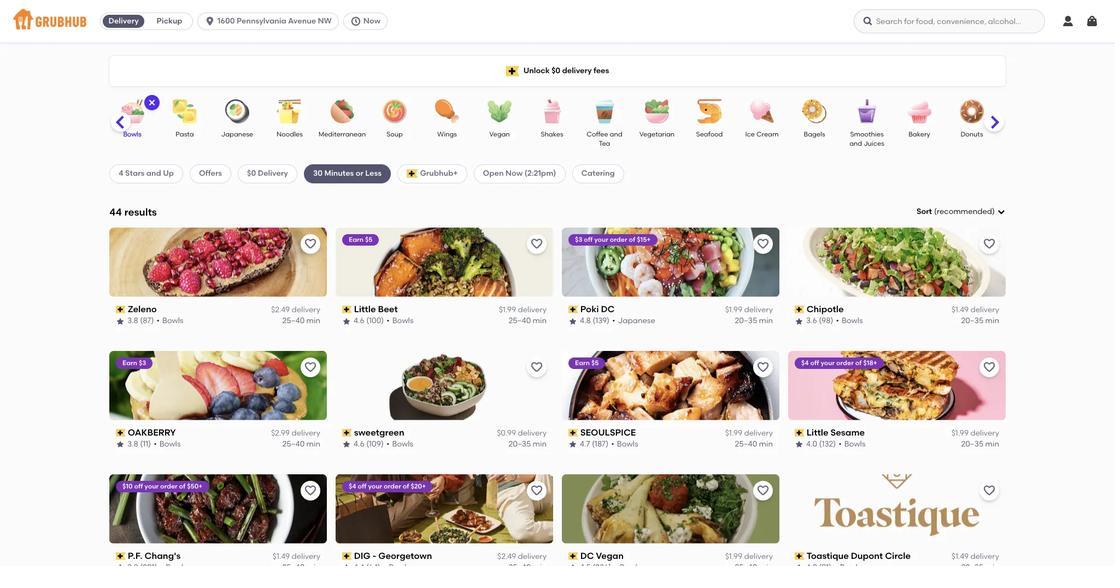 Task type: vqa. For each thing, say whether or not it's contained in the screenshot.


Task type: locate. For each thing, give the bounding box(es) containing it.
3.8 left "(11)"
[[127, 440, 138, 449]]

delivery for dc vegan
[[744, 553, 773, 562]]

little for little sesame
[[807, 428, 828, 438]]

and inside 'smoothies and juices'
[[849, 140, 862, 148]]

$1.99 delivery for seoulspice
[[725, 429, 773, 438]]

0 vertical spatial $2.49
[[271, 306, 290, 315]]

1 horizontal spatial $2.49
[[497, 553, 516, 562]]

0 horizontal spatial svg image
[[148, 98, 156, 107]]

subscription pass image left little sesame
[[795, 430, 804, 437]]

and for smoothies and juices
[[849, 140, 862, 148]]

your left the $15+ in the top of the page
[[594, 236, 608, 244]]

soup image
[[376, 99, 414, 124]]

0 vertical spatial and
[[610, 131, 622, 138]]

star icon image for poki dc
[[568, 317, 577, 326]]

4.6 left (100)
[[354, 317, 364, 326]]

little up 4.6 (100)
[[354, 304, 376, 315]]

1 horizontal spatial $5
[[591, 359, 599, 367]]

seoulspice logo image
[[562, 351, 779, 421]]

japanese right (139)
[[618, 317, 655, 326]]

svg image inside 1600 pennsylvania avenue nw button
[[204, 16, 215, 27]]

subscription pass image left little beet
[[342, 306, 352, 314]]

and for coffee and tea
[[610, 131, 622, 138]]

subscription pass image for zeleno
[[116, 306, 126, 314]]

1 vertical spatial little
[[807, 428, 828, 438]]

zeleno
[[128, 304, 157, 315]]

min for poki dc
[[759, 317, 773, 326]]

min for little sesame
[[985, 440, 999, 449]]

4
[[119, 169, 123, 178]]

• bowls for sweetgreen
[[386, 440, 413, 449]]

(98)
[[819, 317, 833, 326]]

-
[[373, 551, 376, 562]]

• right (98)
[[836, 317, 839, 326]]

of left the $15+ in the top of the page
[[629, 236, 635, 244]]

• right (87) at left
[[157, 317, 160, 326]]

your
[[594, 236, 608, 244], [821, 359, 835, 367], [144, 483, 159, 491], [368, 483, 382, 491]]

1 horizontal spatial little
[[807, 428, 828, 438]]

oakberry
[[128, 428, 176, 438]]

0 horizontal spatial $0
[[247, 169, 256, 178]]

bowls down sesame
[[844, 440, 866, 449]]

subscription pass image for dig - georgetown
[[342, 553, 352, 561]]

of left $18+
[[855, 359, 862, 367]]

delivery for little beet
[[518, 306, 547, 315]]

subscription pass image left p.f.
[[116, 553, 126, 561]]

$4 down 4.6 (109)
[[349, 483, 356, 491]]

0 horizontal spatial earn $5
[[349, 236, 372, 244]]

1 horizontal spatial grubhub plus flag logo image
[[506, 66, 519, 76]]

None field
[[917, 207, 1006, 218]]

$10 off your order of $50+
[[122, 483, 203, 491]]

earn $5
[[349, 236, 372, 244], [575, 359, 599, 367]]

min
[[306, 317, 320, 326], [533, 317, 547, 326], [759, 317, 773, 326], [985, 317, 999, 326], [306, 440, 320, 449], [533, 440, 547, 449], [759, 440, 773, 449], [985, 440, 999, 449]]

order
[[610, 236, 627, 244], [836, 359, 854, 367], [160, 483, 177, 491], [384, 483, 401, 491]]

seafood
[[696, 131, 723, 138]]

wings image
[[428, 99, 466, 124]]

subscription pass image left zeleno
[[116, 306, 126, 314]]

your for chang's
[[144, 483, 159, 491]]

p.f. chang's
[[128, 551, 181, 562]]

order left the $20+
[[384, 483, 401, 491]]

bowls down "seoulspice"
[[617, 440, 638, 449]]

25–40 min
[[282, 317, 320, 326], [509, 317, 547, 326], [282, 440, 320, 449], [735, 440, 773, 449]]

$2.49 delivery for dig - georgetown
[[497, 553, 547, 562]]

$2.49 delivery
[[271, 306, 320, 315], [497, 553, 547, 562]]

poki dc logo image
[[562, 228, 779, 297]]

noodles
[[277, 131, 303, 138]]

your down (98)
[[821, 359, 835, 367]]

25–40 for oakberry
[[282, 440, 305, 449]]

2 3.8 from the top
[[127, 440, 138, 449]]

0 horizontal spatial and
[[146, 169, 161, 178]]

delivery left pickup
[[108, 16, 139, 26]]

and down the "smoothies"
[[849, 140, 862, 148]]

4.6 left (109)
[[354, 440, 364, 449]]

• down beet
[[387, 317, 390, 326]]

bowls down beet
[[392, 317, 414, 326]]

sweetgreen
[[354, 428, 404, 438]]

$0 right the offers
[[247, 169, 256, 178]]

cream
[[756, 131, 779, 138]]

tea
[[599, 140, 610, 148]]

20–35 min
[[735, 317, 773, 326], [961, 317, 999, 326], [509, 440, 547, 449], [961, 440, 999, 449]]

$4 for dig - georgetown
[[349, 483, 356, 491]]

delivery button
[[101, 13, 147, 30]]

subscription pass image for toastique dupont circle
[[795, 553, 804, 561]]

subscription pass image left chipotle at the bottom of page
[[795, 306, 804, 314]]

$4
[[801, 359, 809, 367], [349, 483, 356, 491]]

shakes image
[[533, 99, 571, 124]]

2 horizontal spatial svg image
[[1061, 15, 1075, 28]]

0 horizontal spatial little
[[354, 304, 376, 315]]

3.8 (87)
[[127, 317, 154, 326]]

0 horizontal spatial $5
[[365, 236, 372, 244]]

off for p.f.
[[134, 483, 143, 491]]

of for poki dc
[[629, 236, 635, 244]]

1 vertical spatial $3
[[139, 359, 146, 367]]

little sesame logo image
[[788, 351, 1006, 421]]

1 vertical spatial $2.49
[[497, 553, 516, 562]]

order left $50+
[[160, 483, 177, 491]]

now right open
[[505, 169, 523, 178]]

0 vertical spatial little
[[354, 304, 376, 315]]

save this restaurant image
[[304, 238, 317, 251], [530, 238, 543, 251], [304, 361, 317, 374], [530, 361, 543, 374], [983, 361, 996, 374], [983, 485, 996, 498]]

bowls for seoulspice
[[617, 440, 638, 449]]

4.6 for sweetgreen
[[354, 440, 364, 449]]

subscription pass image left toastique
[[795, 553, 804, 561]]

0 vertical spatial 3.8
[[127, 317, 138, 326]]

• down little sesame
[[839, 440, 842, 449]]

• for oakberry
[[154, 440, 157, 449]]

earn
[[349, 236, 363, 244], [122, 359, 137, 367], [575, 359, 590, 367]]

1 vertical spatial delivery
[[258, 169, 288, 178]]

0 horizontal spatial grubhub plus flag logo image
[[407, 170, 418, 178]]

order left the $15+ in the top of the page
[[610, 236, 627, 244]]

$5 for seoulspice
[[591, 359, 599, 367]]

$1.49 for p.f. chang's
[[273, 553, 290, 562]]

bowls image
[[113, 99, 151, 124]]

star icon image
[[116, 317, 125, 326], [342, 317, 351, 326], [568, 317, 577, 326], [795, 317, 803, 326], [116, 441, 125, 450], [342, 441, 351, 450], [568, 441, 577, 450], [795, 441, 803, 450], [116, 564, 125, 567], [342, 564, 351, 567], [568, 564, 577, 567], [795, 564, 803, 567]]

0 horizontal spatial $3
[[139, 359, 146, 367]]

3.8 left (87) at left
[[127, 317, 138, 326]]

star icon image for chipotle
[[795, 317, 803, 326]]

1 vertical spatial now
[[505, 169, 523, 178]]

• bowls for little beet
[[387, 317, 414, 326]]

off for poki
[[584, 236, 593, 244]]

$1.99 delivery
[[499, 306, 547, 315], [725, 306, 773, 315], [725, 429, 773, 438], [951, 429, 999, 438], [725, 553, 773, 562]]

japanese
[[221, 131, 253, 138], [618, 317, 655, 326]]

(
[[934, 207, 937, 216]]

min for zeleno
[[306, 317, 320, 326]]

1 horizontal spatial japanese
[[618, 317, 655, 326]]

bowls down sweetgreen
[[392, 440, 413, 449]]

1 horizontal spatial now
[[505, 169, 523, 178]]

now inside button
[[363, 16, 381, 26]]

subscription pass image for poki dc
[[568, 306, 578, 314]]

stars
[[125, 169, 145, 178]]

subscription pass image for chipotle
[[795, 306, 804, 314]]

grubhub plus flag logo image left grubhub+
[[407, 170, 418, 178]]

• right (139)
[[612, 317, 615, 326]]

0 horizontal spatial earn
[[122, 359, 137, 367]]

0 vertical spatial 4.6
[[354, 317, 364, 326]]

shakes
[[541, 131, 563, 138]]

0 vertical spatial $4
[[801, 359, 809, 367]]

3.6
[[806, 317, 817, 326]]

3.8 for zeleno
[[127, 317, 138, 326]]

save this restaurant image for poki dc
[[756, 238, 770, 251]]

coffee and tea
[[587, 131, 622, 148]]

$4 off your order of $20+
[[349, 483, 426, 491]]

and left up
[[146, 169, 161, 178]]

1 vertical spatial 4.6
[[354, 440, 364, 449]]

bowls for little sesame
[[844, 440, 866, 449]]

oakberry logo image
[[109, 351, 327, 421]]

star icon image for little beet
[[342, 317, 351, 326]]

1 horizontal spatial delivery
[[258, 169, 288, 178]]

• bowls down beet
[[387, 317, 414, 326]]

delivery for little sesame
[[970, 429, 999, 438]]

0 vertical spatial grubhub plus flag logo image
[[506, 66, 519, 76]]

of left $50+
[[179, 483, 185, 491]]

bowls right (98)
[[842, 317, 863, 326]]

order left $18+
[[836, 359, 854, 367]]

subscription pass image for little sesame
[[795, 430, 804, 437]]

0 vertical spatial now
[[363, 16, 381, 26]]

)
[[992, 207, 995, 216]]

star icon image for seoulspice
[[568, 441, 577, 450]]

your down (109)
[[368, 483, 382, 491]]

• bowls right (87) at left
[[157, 317, 184, 326]]

0 horizontal spatial $2.49 delivery
[[271, 306, 320, 315]]

svg image
[[1086, 15, 1099, 28], [350, 16, 361, 27], [863, 16, 873, 27], [997, 208, 1006, 217]]

bowls right (87) at left
[[162, 317, 184, 326]]

$2.49 for dig - georgetown
[[497, 553, 516, 562]]

order for dc
[[610, 236, 627, 244]]

save this restaurant image
[[756, 238, 770, 251], [983, 238, 996, 251], [756, 361, 770, 374], [304, 485, 317, 498], [530, 485, 543, 498], [756, 485, 770, 498]]

vegan image
[[480, 99, 519, 124]]

earn $5 for seoulspice
[[575, 359, 599, 367]]

0 vertical spatial $3
[[575, 236, 582, 244]]

fees
[[594, 66, 609, 75]]

beet
[[378, 304, 398, 315]]

bakery image
[[900, 99, 938, 124]]

• bowls down sesame
[[839, 440, 866, 449]]

• bowls
[[157, 317, 184, 326], [387, 317, 414, 326], [836, 317, 863, 326], [154, 440, 181, 449], [386, 440, 413, 449], [611, 440, 638, 449], [839, 440, 866, 449]]

0 vertical spatial $0
[[551, 66, 560, 75]]

$1.49
[[951, 306, 969, 315], [273, 553, 290, 562], [951, 553, 969, 562]]

$4 down the 3.6
[[801, 359, 809, 367]]

1 vertical spatial earn $5
[[575, 359, 599, 367]]

delivery down noodles
[[258, 169, 288, 178]]

toastique
[[807, 551, 849, 562]]

save this restaurant button
[[301, 234, 320, 254], [527, 234, 547, 254], [753, 234, 773, 254], [979, 234, 999, 254], [301, 358, 320, 378], [527, 358, 547, 378], [753, 358, 773, 378], [979, 358, 999, 378], [301, 481, 320, 501], [527, 481, 547, 501], [753, 481, 773, 501], [979, 481, 999, 501]]

little for little beet
[[354, 304, 376, 315]]

• bowls down oakberry
[[154, 440, 181, 449]]

1 4.6 from the top
[[354, 317, 364, 326]]

1 vertical spatial vegan
[[596, 551, 624, 562]]

1 horizontal spatial $0
[[551, 66, 560, 75]]

0 vertical spatial delivery
[[108, 16, 139, 26]]

subscription pass image left "seoulspice"
[[568, 430, 578, 437]]

25–40
[[282, 317, 305, 326], [509, 317, 531, 326], [282, 440, 305, 449], [735, 440, 757, 449]]

1 vertical spatial japanese
[[618, 317, 655, 326]]

3.8
[[127, 317, 138, 326], [127, 440, 138, 449]]

20–35
[[735, 317, 757, 326], [961, 317, 983, 326], [509, 440, 531, 449], [961, 440, 983, 449]]

grubhub plus flag logo image
[[506, 66, 519, 76], [407, 170, 418, 178]]

grubhub plus flag logo image left unlock
[[506, 66, 519, 76]]

avenue
[[288, 16, 316, 26]]

0 vertical spatial dc
[[601, 304, 615, 315]]

your for -
[[368, 483, 382, 491]]

4.6 (109)
[[354, 440, 384, 449]]

bowls for sweetgreen
[[392, 440, 413, 449]]

vegetarian image
[[638, 99, 676, 124]]

1 vertical spatial and
[[849, 140, 862, 148]]

3.8 for oakberry
[[127, 440, 138, 449]]

subscription pass image
[[342, 306, 352, 314], [568, 306, 578, 314], [116, 430, 126, 437], [342, 430, 352, 437], [342, 553, 352, 561], [795, 553, 804, 561]]

1 vertical spatial $0
[[247, 169, 256, 178]]

2 horizontal spatial and
[[849, 140, 862, 148]]

$2.49
[[271, 306, 290, 315], [497, 553, 516, 562]]

• for seoulspice
[[611, 440, 614, 449]]

2 horizontal spatial earn
[[575, 359, 590, 367]]

1 3.8 from the top
[[127, 317, 138, 326]]

subscription pass image left oakberry
[[116, 430, 126, 437]]

and inside coffee and tea
[[610, 131, 622, 138]]

• for poki dc
[[612, 317, 615, 326]]

subscription pass image left dig
[[342, 553, 352, 561]]

1 vertical spatial $2.49 delivery
[[497, 553, 547, 562]]

svg image inside now button
[[350, 16, 361, 27]]

1 horizontal spatial and
[[610, 131, 622, 138]]

0 vertical spatial vegan
[[489, 131, 510, 138]]

order for -
[[384, 483, 401, 491]]

little sesame
[[807, 428, 865, 438]]

$1.49 delivery for p.f. chang's
[[273, 553, 320, 562]]

0 horizontal spatial now
[[363, 16, 381, 26]]

dig - georgetown
[[354, 551, 432, 562]]

0 horizontal spatial $4
[[349, 483, 356, 491]]

0 horizontal spatial $2.49
[[271, 306, 290, 315]]

1 vertical spatial dc
[[580, 551, 594, 562]]

bowls for chipotle
[[842, 317, 863, 326]]

little beet logo image
[[336, 228, 553, 297]]

delivery inside button
[[108, 16, 139, 26]]

0 vertical spatial earn $5
[[349, 236, 372, 244]]

$1.99
[[499, 306, 516, 315], [725, 306, 742, 315], [725, 429, 742, 438], [951, 429, 969, 438], [725, 553, 742, 562]]

of left the $20+
[[403, 483, 409, 491]]

japanese down japanese image
[[221, 131, 253, 138]]

1 horizontal spatial earn $5
[[575, 359, 599, 367]]

mediterranean image
[[323, 99, 361, 124]]

1 horizontal spatial vegan
[[596, 551, 624, 562]]

sort
[[917, 207, 932, 216]]

20–35 min for poki dc
[[735, 317, 773, 326]]

earn $3
[[122, 359, 146, 367]]

donuts image
[[953, 99, 991, 124]]

25–40 min for little beet
[[509, 317, 547, 326]]

svg image
[[1061, 15, 1075, 28], [204, 16, 215, 27], [148, 98, 156, 107]]

subscription pass image left poki
[[568, 306, 578, 314]]

20–35 for sweetgreen
[[509, 440, 531, 449]]

min for sweetgreen
[[533, 440, 547, 449]]

georgetown
[[378, 551, 432, 562]]

now right nw
[[363, 16, 381, 26]]

1 vertical spatial 3.8
[[127, 440, 138, 449]]

$0 right unlock
[[551, 66, 560, 75]]

1 horizontal spatial earn
[[349, 236, 363, 244]]

• bowls for zeleno
[[157, 317, 184, 326]]

0 horizontal spatial japanese
[[221, 131, 253, 138]]

$20+
[[411, 483, 426, 491]]

star icon image for dc vegan
[[568, 564, 577, 567]]

• right (187) on the bottom
[[611, 440, 614, 449]]

$1.99 for poki dc
[[725, 306, 742, 315]]

1 horizontal spatial svg image
[[204, 16, 215, 27]]

0 vertical spatial $2.49 delivery
[[271, 306, 320, 315]]

0 horizontal spatial delivery
[[108, 16, 139, 26]]

0 vertical spatial $5
[[365, 236, 372, 244]]

• right "(11)"
[[154, 440, 157, 449]]

save this restaurant image for seoulspice
[[756, 361, 770, 374]]

• for chipotle
[[836, 317, 839, 326]]

bowls
[[123, 131, 141, 138], [162, 317, 184, 326], [392, 317, 414, 326], [842, 317, 863, 326], [159, 440, 181, 449], [392, 440, 413, 449], [617, 440, 638, 449], [844, 440, 866, 449]]

noodles image
[[271, 99, 309, 124]]

delivery for poki dc
[[744, 306, 773, 315]]

delivery
[[108, 16, 139, 26], [258, 169, 288, 178]]

1 vertical spatial $4
[[349, 483, 356, 491]]

earn for seoulspice
[[575, 359, 590, 367]]

$1.99 for little beet
[[499, 306, 516, 315]]

subscription pass image
[[116, 306, 126, 314], [795, 306, 804, 314], [568, 430, 578, 437], [795, 430, 804, 437], [116, 553, 126, 561], [568, 553, 578, 561]]

of
[[629, 236, 635, 244], [855, 359, 862, 367], [179, 483, 185, 491], [403, 483, 409, 491]]

1 vertical spatial $5
[[591, 359, 599, 367]]

(132)
[[819, 440, 836, 449]]

• bowls right (98)
[[836, 317, 863, 326]]

min for seoulspice
[[759, 440, 773, 449]]

1 vertical spatial grubhub plus flag logo image
[[407, 170, 418, 178]]

your right $10
[[144, 483, 159, 491]]

$1.49 for toastique dupont circle
[[951, 553, 969, 562]]

25–40 min for seoulspice
[[735, 440, 773, 449]]

2 4.6 from the top
[[354, 440, 364, 449]]

delivery for oakberry
[[292, 429, 320, 438]]

dc
[[601, 304, 615, 315], [580, 551, 594, 562]]

20–35 min for chipotle
[[961, 317, 999, 326]]

20–35 for poki dc
[[735, 317, 757, 326]]

1 horizontal spatial $2.49 delivery
[[497, 553, 547, 562]]

• bowls for seoulspice
[[611, 440, 638, 449]]

1 horizontal spatial $4
[[801, 359, 809, 367]]

$1.99 for little sesame
[[951, 429, 969, 438]]

and up tea
[[610, 131, 622, 138]]

bowls down oakberry
[[159, 440, 181, 449]]

subscription pass image left 'dc vegan'
[[568, 553, 578, 561]]

soup
[[386, 131, 403, 138]]

off
[[584, 236, 593, 244], [810, 359, 819, 367], [134, 483, 143, 491], [358, 483, 367, 491]]

subscription pass image left sweetgreen
[[342, 430, 352, 437]]

• bowls down sweetgreen
[[386, 440, 413, 449]]

little up 4.0 (132)
[[807, 428, 828, 438]]

• bowls down "seoulspice"
[[611, 440, 638, 449]]

• right (109)
[[386, 440, 389, 449]]



Task type: describe. For each thing, give the bounding box(es) containing it.
star icon image for oakberry
[[116, 441, 125, 450]]

• bowls for oakberry
[[154, 440, 181, 449]]

2 vertical spatial and
[[146, 169, 161, 178]]

• japanese
[[612, 317, 655, 326]]

poki dc
[[580, 304, 615, 315]]

pickup button
[[147, 13, 192, 30]]

delivery for dig - georgetown
[[518, 553, 547, 562]]

star icon image for sweetgreen
[[342, 441, 351, 450]]

1600 pennsylvania avenue nw
[[218, 16, 332, 26]]

44 results
[[109, 206, 157, 218]]

$5 for little beet
[[365, 236, 372, 244]]

$0 delivery
[[247, 169, 288, 178]]

25–40 for little beet
[[509, 317, 531, 326]]

delivery for p.f. chang's
[[292, 553, 320, 562]]

0 horizontal spatial vegan
[[489, 131, 510, 138]]

subscription pass image for p.f. chang's
[[116, 553, 126, 561]]

1 horizontal spatial dc
[[601, 304, 615, 315]]

open
[[483, 169, 504, 178]]

your for sesame
[[821, 359, 835, 367]]

(2:21pm)
[[524, 169, 556, 178]]

min for chipotle
[[985, 317, 999, 326]]

earn for oakberry
[[122, 359, 137, 367]]

1 horizontal spatial $3
[[575, 236, 582, 244]]

(100)
[[366, 317, 384, 326]]

star icon image for toastique dupont circle
[[795, 564, 803, 567]]

ice
[[745, 131, 755, 138]]

smoothies and juices
[[849, 131, 884, 148]]

subscription pass image for sweetgreen
[[342, 430, 352, 437]]

bowls for oakberry
[[159, 440, 181, 449]]

grubhub plus flag logo image for grubhub+
[[407, 170, 418, 178]]

p.f.
[[128, 551, 142, 562]]

chang's
[[145, 551, 181, 562]]

(139)
[[593, 317, 609, 326]]

3.6 (98)
[[806, 317, 833, 326]]

(11)
[[140, 440, 151, 449]]

wings
[[437, 131, 457, 138]]

sort ( recommended )
[[917, 207, 995, 216]]

vegetarian
[[639, 131, 675, 138]]

1600
[[218, 16, 235, 26]]

catering
[[581, 169, 615, 178]]

• for little sesame
[[839, 440, 842, 449]]

now button
[[343, 13, 392, 30]]

grubhub+
[[420, 169, 458, 178]]

pasta
[[176, 131, 194, 138]]

• for little beet
[[387, 317, 390, 326]]

$2.99 delivery
[[271, 429, 320, 438]]

toastique dupont circle
[[807, 551, 911, 562]]

zeleno logo image
[[109, 228, 327, 297]]

min for oakberry
[[306, 440, 320, 449]]

$1.99 for dc vegan
[[725, 553, 742, 562]]

30
[[313, 169, 323, 178]]

$1.49 for chipotle
[[951, 306, 969, 315]]

$1.99 delivery for dc vegan
[[725, 553, 773, 562]]

$2.49 delivery for zeleno
[[271, 306, 320, 315]]

4.8
[[580, 317, 591, 326]]

circle
[[885, 551, 911, 562]]

$4 off your order of $18+
[[801, 359, 877, 367]]

bagels image
[[795, 99, 834, 124]]

seafood image
[[690, 99, 729, 124]]

off for little
[[810, 359, 819, 367]]

subscription pass image for oakberry
[[116, 430, 126, 437]]

subscription pass image for dc vegan
[[568, 553, 578, 561]]

$50+
[[187, 483, 203, 491]]

$1.99 delivery for little sesame
[[951, 429, 999, 438]]

grubhub plus flag logo image for unlock $0 delivery fees
[[506, 66, 519, 76]]

$10
[[122, 483, 133, 491]]

earn $5 for little beet
[[349, 236, 372, 244]]

ice cream image
[[743, 99, 781, 124]]

nw
[[318, 16, 332, 26]]

results
[[124, 206, 157, 218]]

star icon image for dig - georgetown
[[342, 564, 351, 567]]

$1.99 for seoulspice
[[725, 429, 742, 438]]

• bowls for little sesame
[[839, 440, 866, 449]]

minutes
[[324, 169, 354, 178]]

$18+
[[863, 359, 877, 367]]

$0.99
[[497, 429, 516, 438]]

pennsylvania
[[237, 16, 286, 26]]

$15+
[[637, 236, 651, 244]]

of for dig - georgetown
[[403, 483, 409, 491]]

bowls down bowls image
[[123, 131, 141, 138]]

0 vertical spatial japanese
[[221, 131, 253, 138]]

(187)
[[592, 440, 608, 449]]

delivery for sweetgreen
[[518, 429, 547, 438]]

earn for little beet
[[349, 236, 363, 244]]

ice cream
[[745, 131, 779, 138]]

subscription pass image for seoulspice
[[568, 430, 578, 437]]

coffee and tea image
[[585, 99, 624, 124]]

(109)
[[366, 440, 384, 449]]

unlock $0 delivery fees
[[523, 66, 609, 75]]

dig - georgetown logo image
[[336, 475, 553, 544]]

japanese image
[[218, 99, 256, 124]]

less
[[365, 169, 382, 178]]

toastique dupont circle logo image
[[788, 475, 1006, 544]]

25–40 for seoulspice
[[735, 440, 757, 449]]

25–40 min for oakberry
[[282, 440, 320, 449]]

lunch specials image
[[1005, 99, 1043, 124]]

4.6 (100)
[[354, 317, 384, 326]]

bakery
[[909, 131, 930, 138]]

1600 pennsylvania avenue nw button
[[197, 13, 343, 30]]

$1.49 delivery for toastique dupont circle
[[951, 553, 999, 562]]

of for p.f. chang's
[[179, 483, 185, 491]]

chipotle logo image
[[788, 228, 1006, 297]]

3.8 (11)
[[127, 440, 151, 449]]

pasta image
[[166, 99, 204, 124]]

subscription pass image for little beet
[[342, 306, 352, 314]]

your for dc
[[594, 236, 608, 244]]

sweetgreen logo image
[[336, 351, 553, 421]]

coffee
[[587, 131, 608, 138]]

main navigation navigation
[[0, 0, 1115, 43]]

save this restaurant image for p.f. chang's
[[304, 485, 317, 498]]

dig
[[354, 551, 370, 562]]

little beet
[[354, 304, 398, 315]]

save this restaurant image for dig - georgetown
[[530, 485, 543, 498]]

4.0
[[806, 440, 817, 449]]

or
[[356, 169, 363, 178]]

dupont
[[851, 551, 883, 562]]

$3 off your order of $15+
[[575, 236, 651, 244]]

25–40 min for zeleno
[[282, 317, 320, 326]]

(87)
[[140, 317, 154, 326]]

30 minutes or less
[[313, 169, 382, 178]]

dc vegan logo image
[[562, 475, 779, 544]]

44
[[109, 206, 122, 218]]

• for sweetgreen
[[386, 440, 389, 449]]

none field containing sort
[[917, 207, 1006, 218]]

dc vegan
[[580, 551, 624, 562]]

4.0 (132)
[[806, 440, 836, 449]]

4.8 (139)
[[580, 317, 609, 326]]

up
[[163, 169, 174, 178]]

svg image inside field
[[997, 208, 1006, 217]]

bagels
[[804, 131, 825, 138]]

donuts
[[961, 131, 983, 138]]

recommended
[[937, 207, 992, 216]]

offers
[[199, 169, 222, 178]]

4.7 (187)
[[580, 440, 608, 449]]

smoothies and juices image
[[848, 99, 886, 124]]

0 horizontal spatial dc
[[580, 551, 594, 562]]

$4 for little sesame
[[801, 359, 809, 367]]

4.7
[[580, 440, 590, 449]]

order for sesame
[[836, 359, 854, 367]]

25–40 for zeleno
[[282, 317, 305, 326]]

$1.49 delivery for chipotle
[[951, 306, 999, 315]]

juices
[[864, 140, 884, 148]]

$1.99 delivery for poki dc
[[725, 306, 773, 315]]

unlock
[[523, 66, 550, 75]]

chipotle
[[807, 304, 844, 315]]

sesame
[[830, 428, 865, 438]]

p.f. chang's  logo image
[[109, 475, 327, 544]]

off for dig
[[358, 483, 367, 491]]

star icon image for zeleno
[[116, 317, 125, 326]]

delivery for zeleno
[[292, 306, 320, 315]]

bowls for little beet
[[392, 317, 414, 326]]

4.6 for little beet
[[354, 317, 364, 326]]

Search for food, convenience, alcohol... search field
[[854, 9, 1045, 33]]

of for little sesame
[[855, 359, 862, 367]]

• bowls for chipotle
[[836, 317, 863, 326]]

20–35 min for little sesame
[[961, 440, 999, 449]]

smoothies
[[850, 131, 884, 138]]

$2.49 for zeleno
[[271, 306, 290, 315]]

delivery for seoulspice
[[744, 429, 773, 438]]

20–35 for chipotle
[[961, 317, 983, 326]]



